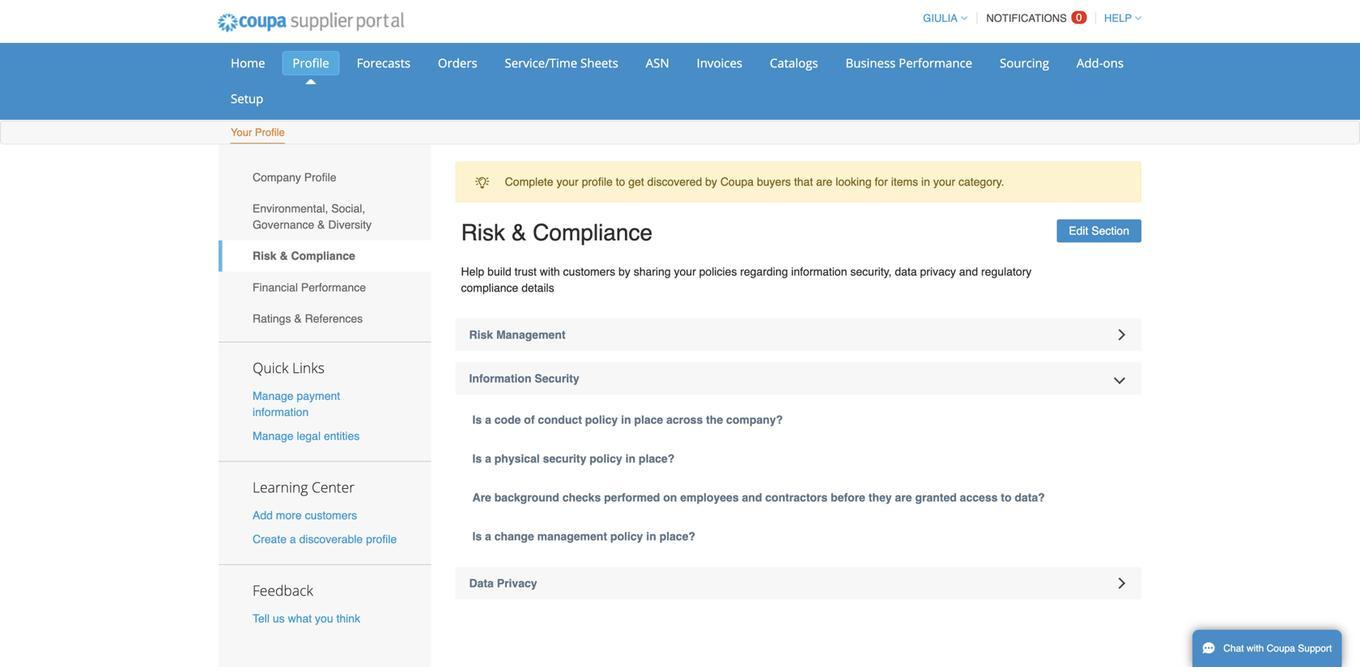 Task type: locate. For each thing, give the bounding box(es) containing it.
policy for security
[[590, 452, 622, 465]]

1 horizontal spatial are
[[895, 491, 912, 504]]

1 horizontal spatial risk & compliance
[[461, 220, 653, 246]]

details
[[522, 281, 554, 294]]

& up the trust
[[511, 220, 527, 246]]

1 vertical spatial is
[[472, 452, 482, 465]]

code
[[494, 413, 521, 426]]

are inside alert
[[816, 175, 833, 188]]

0 vertical spatial is
[[472, 413, 482, 426]]

compliance up financial performance link at the left of the page
[[291, 249, 355, 262]]

1 horizontal spatial and
[[959, 265, 978, 278]]

profile right your
[[255, 126, 285, 138]]

is
[[472, 413, 482, 426], [472, 452, 482, 465], [472, 530, 482, 543]]

1 vertical spatial profile
[[255, 126, 285, 138]]

0 vertical spatial are
[[816, 175, 833, 188]]

security
[[543, 452, 586, 465]]

help inside navigation
[[1104, 12, 1132, 24]]

tell us what you think
[[253, 612, 360, 625]]

background
[[494, 491, 559, 504]]

with up details
[[540, 265, 560, 278]]

help right 0
[[1104, 12, 1132, 24]]

profile inside complete your profile to get discovered by coupa buyers that are looking for items in your category. alert
[[582, 175, 613, 188]]

0 horizontal spatial by
[[619, 265, 631, 278]]

profile left get
[[582, 175, 613, 188]]

help for help build trust with customers by sharing your policies regarding information security, data privacy and regulatory compliance details
[[461, 265, 484, 278]]

and right privacy
[[959, 265, 978, 278]]

risk & compliance up the trust
[[461, 220, 653, 246]]

your right sharing
[[674, 265, 696, 278]]

complete your profile to get discovered by coupa buyers that are looking for items in your category.
[[505, 175, 1004, 188]]

& right ratings
[[294, 312, 302, 325]]

compliance
[[461, 281, 518, 294]]

1 vertical spatial performance
[[301, 281, 366, 294]]

place? down on
[[660, 530, 695, 543]]

0 vertical spatial compliance
[[533, 220, 653, 246]]

is left change
[[472, 530, 482, 543]]

add-ons
[[1077, 55, 1124, 71]]

3 is from the top
[[472, 530, 482, 543]]

across
[[666, 413, 703, 426]]

with inside button
[[1247, 643, 1264, 654]]

information up "manage legal entities"
[[253, 406, 309, 419]]

1 vertical spatial with
[[1247, 643, 1264, 654]]

navigation
[[916, 2, 1142, 34]]

by left sharing
[[619, 265, 631, 278]]

profile
[[293, 55, 329, 71], [255, 126, 285, 138], [304, 171, 336, 184]]

build
[[488, 265, 512, 278]]

for
[[875, 175, 888, 188]]

1 horizontal spatial by
[[705, 175, 717, 188]]

risk
[[461, 220, 505, 246], [253, 249, 277, 262], [469, 328, 493, 341]]

1 vertical spatial information
[[253, 406, 309, 419]]

manage legal entities
[[253, 429, 360, 442]]

a for change
[[485, 530, 491, 543]]

performance
[[899, 55, 972, 71], [301, 281, 366, 294]]

with right chat
[[1247, 643, 1264, 654]]

is left code
[[472, 413, 482, 426]]

0 vertical spatial help
[[1104, 12, 1132, 24]]

change
[[494, 530, 534, 543]]

information left "security,"
[[791, 265, 847, 278]]

1 horizontal spatial customers
[[563, 265, 615, 278]]

business performance link
[[835, 51, 983, 75]]

links
[[292, 358, 325, 377]]

payment
[[297, 390, 340, 402]]

profile up environmental, social, governance & diversity link
[[304, 171, 336, 184]]

environmental, social, governance & diversity
[[253, 202, 372, 231]]

a left physical
[[485, 452, 491, 465]]

manage for manage legal entities
[[253, 429, 294, 442]]

coupa left support
[[1267, 643, 1295, 654]]

compliance down get
[[533, 220, 653, 246]]

0 vertical spatial profile
[[582, 175, 613, 188]]

think
[[336, 612, 360, 625]]

is for is a physical security policy in place?
[[472, 452, 482, 465]]

a left change
[[485, 530, 491, 543]]

help link
[[1097, 12, 1142, 24]]

by right discovered
[[705, 175, 717, 188]]

coupa inside alert
[[720, 175, 754, 188]]

data?
[[1015, 491, 1045, 504]]

policy right security
[[590, 452, 622, 465]]

1 vertical spatial to
[[1001, 491, 1012, 504]]

1 horizontal spatial coupa
[[1267, 643, 1295, 654]]

are right the that
[[816, 175, 833, 188]]

1 vertical spatial by
[[619, 265, 631, 278]]

manage down quick
[[253, 390, 294, 402]]

are for looking
[[816, 175, 833, 188]]

2 is from the top
[[472, 452, 482, 465]]

place? for is a change management policy in place?
[[660, 530, 695, 543]]

in down performed
[[646, 530, 656, 543]]

1 vertical spatial manage
[[253, 429, 294, 442]]

0 horizontal spatial and
[[742, 491, 762, 504]]

catalogs
[[770, 55, 818, 71]]

1 vertical spatial place?
[[660, 530, 695, 543]]

manage left legal
[[253, 429, 294, 442]]

0 horizontal spatial with
[[540, 265, 560, 278]]

discovered
[[647, 175, 702, 188]]

1 horizontal spatial performance
[[899, 55, 972, 71]]

is for is a code of conduct policy in place across the company?
[[472, 413, 482, 426]]

1 vertical spatial policy
[[590, 452, 622, 465]]

1 horizontal spatial help
[[1104, 12, 1132, 24]]

1 manage from the top
[[253, 390, 294, 402]]

1 vertical spatial are
[[895, 491, 912, 504]]

0 horizontal spatial customers
[[305, 509, 357, 522]]

risk up build
[[461, 220, 505, 246]]

coupa left buyers
[[720, 175, 754, 188]]

granted
[[915, 491, 957, 504]]

0 vertical spatial performance
[[899, 55, 972, 71]]

performance up references
[[301, 281, 366, 294]]

1 horizontal spatial with
[[1247, 643, 1264, 654]]

risk management button
[[455, 319, 1142, 351]]

giulia link
[[916, 12, 967, 24]]

navigation containing notifications 0
[[916, 2, 1142, 34]]

2 vertical spatial profile
[[304, 171, 336, 184]]

asn link
[[635, 51, 680, 75]]

are right they
[[895, 491, 912, 504]]

1 horizontal spatial to
[[1001, 491, 1012, 504]]

your inside help build trust with customers by sharing your policies regarding information security, data privacy and regulatory compliance details
[[674, 265, 696, 278]]

2 vertical spatial is
[[472, 530, 482, 543]]

1 vertical spatial and
[[742, 491, 762, 504]]

0 horizontal spatial information
[[253, 406, 309, 419]]

0 vertical spatial information
[[791, 265, 847, 278]]

risk & compliance up financial performance
[[253, 249, 355, 262]]

1 vertical spatial help
[[461, 265, 484, 278]]

manage inside the manage payment information
[[253, 390, 294, 402]]

a left code
[[485, 413, 491, 426]]

1 vertical spatial coupa
[[1267, 643, 1295, 654]]

risk management heading
[[455, 319, 1142, 351]]

place? down place
[[639, 452, 675, 465]]

risk down the compliance
[[469, 328, 493, 341]]

2 manage from the top
[[253, 429, 294, 442]]

0 horizontal spatial performance
[[301, 281, 366, 294]]

business performance
[[846, 55, 972, 71]]

customers left sharing
[[563, 265, 615, 278]]

learning
[[253, 478, 308, 497]]

looking
[[836, 175, 872, 188]]

1 horizontal spatial information
[[791, 265, 847, 278]]

place?
[[639, 452, 675, 465], [660, 530, 695, 543]]

employees
[[680, 491, 739, 504]]

and
[[959, 265, 978, 278], [742, 491, 762, 504]]

setup
[[231, 90, 263, 107]]

2 vertical spatial policy
[[610, 530, 643, 543]]

in inside alert
[[921, 175, 930, 188]]

0 vertical spatial with
[[540, 265, 560, 278]]

information
[[469, 372, 532, 385]]

0 vertical spatial risk & compliance
[[461, 220, 653, 246]]

2 vertical spatial risk
[[469, 328, 493, 341]]

a
[[485, 413, 491, 426], [485, 452, 491, 465], [485, 530, 491, 543], [290, 533, 296, 546]]

are background checks performed on employees and contractors before they are granted access to data?
[[472, 491, 1045, 504]]

information
[[791, 265, 847, 278], [253, 406, 309, 419]]

complete your profile to get discovered by coupa buyers that are looking for items in your category. alert
[[455, 162, 1142, 202]]

1 is from the top
[[472, 413, 482, 426]]

1 horizontal spatial your
[[674, 265, 696, 278]]

data privacy heading
[[455, 567, 1142, 600]]

1 horizontal spatial profile
[[582, 175, 613, 188]]

0 vertical spatial place?
[[639, 452, 675, 465]]

financial performance
[[253, 281, 366, 294]]

notifications
[[986, 12, 1067, 24]]

you
[[315, 612, 333, 625]]

add-
[[1077, 55, 1103, 71]]

0 vertical spatial and
[[959, 265, 978, 278]]

customers up discoverable
[[305, 509, 357, 522]]

management
[[496, 328, 566, 341]]

1 horizontal spatial compliance
[[533, 220, 653, 246]]

by inside help build trust with customers by sharing your policies regarding information security, data privacy and regulatory compliance details
[[619, 265, 631, 278]]

0 vertical spatial profile
[[293, 55, 329, 71]]

your
[[557, 175, 579, 188], [933, 175, 955, 188], [674, 265, 696, 278]]

0 vertical spatial customers
[[563, 265, 615, 278]]

with
[[540, 265, 560, 278], [1247, 643, 1264, 654]]

1 vertical spatial risk & compliance
[[253, 249, 355, 262]]

before
[[831, 491, 865, 504]]

0 horizontal spatial to
[[616, 175, 625, 188]]

financial performance link
[[219, 272, 431, 303]]

risk up financial
[[253, 249, 277, 262]]

data
[[895, 265, 917, 278]]

risk inside dropdown button
[[469, 328, 493, 341]]

is a code of conduct policy in place across the company?
[[472, 413, 783, 426]]

and right employees
[[742, 491, 762, 504]]

asn
[[646, 55, 669, 71]]

profile down coupa supplier portal image
[[293, 55, 329, 71]]

0 vertical spatial manage
[[253, 390, 294, 402]]

by inside alert
[[705, 175, 717, 188]]

in right items
[[921, 175, 930, 188]]

risk & compliance
[[461, 220, 653, 246], [253, 249, 355, 262]]

your right complete
[[557, 175, 579, 188]]

the
[[706, 413, 723, 426]]

& down governance
[[280, 249, 288, 262]]

are for granted
[[895, 491, 912, 504]]

performance down 'giulia'
[[899, 55, 972, 71]]

access
[[960, 491, 998, 504]]

0 horizontal spatial are
[[816, 175, 833, 188]]

performance for business performance
[[899, 55, 972, 71]]

help up the compliance
[[461, 265, 484, 278]]

are
[[816, 175, 833, 188], [895, 491, 912, 504]]

privacy
[[497, 577, 537, 590]]

is up the are on the left bottom of the page
[[472, 452, 482, 465]]

1 vertical spatial compliance
[[291, 249, 355, 262]]

ratings & references
[[253, 312, 363, 325]]

& left "diversity" on the left of the page
[[318, 218, 325, 231]]

policy down performed
[[610, 530, 643, 543]]

0 vertical spatial by
[[705, 175, 717, 188]]

0 vertical spatial coupa
[[720, 175, 754, 188]]

security,
[[850, 265, 892, 278]]

place? for is a physical security policy in place?
[[639, 452, 675, 465]]

compliance
[[533, 220, 653, 246], [291, 249, 355, 262]]

0 horizontal spatial help
[[461, 265, 484, 278]]

0 horizontal spatial coupa
[[720, 175, 754, 188]]

customers
[[563, 265, 615, 278], [305, 509, 357, 522]]

sheets
[[581, 55, 618, 71]]

policies
[[699, 265, 737, 278]]

to left get
[[616, 175, 625, 188]]

0 horizontal spatial risk & compliance
[[253, 249, 355, 262]]

to left "data?"
[[1001, 491, 1012, 504]]

0
[[1076, 11, 1082, 23]]

a right create on the left bottom of page
[[290, 533, 296, 546]]

by
[[705, 175, 717, 188], [619, 265, 631, 278]]

chat
[[1224, 643, 1244, 654]]

your profile link
[[230, 123, 286, 144]]

help inside help build trust with customers by sharing your policies regarding information security, data privacy and regulatory compliance details
[[461, 265, 484, 278]]

policy right conduct
[[585, 413, 618, 426]]

ratings
[[253, 312, 291, 325]]

0 vertical spatial to
[[616, 175, 625, 188]]

information security heading
[[455, 362, 1142, 395]]

checks
[[562, 491, 601, 504]]

&
[[318, 218, 325, 231], [511, 220, 527, 246], [280, 249, 288, 262], [294, 312, 302, 325]]

0 horizontal spatial profile
[[366, 533, 397, 546]]

your left category.
[[933, 175, 955, 188]]

profile right discoverable
[[366, 533, 397, 546]]

they
[[869, 491, 892, 504]]

chat with coupa support button
[[1193, 630, 1342, 667]]



Task type: vqa. For each thing, say whether or not it's contained in the screenshot.
THE HELP inside Help build trust with customers by sharing your policies regarding information security, data privacy and regulatory compliance details
no



Task type: describe. For each thing, give the bounding box(es) containing it.
coupa inside button
[[1267, 643, 1295, 654]]

1 vertical spatial profile
[[366, 533, 397, 546]]

on
[[663, 491, 677, 504]]

company profile
[[253, 171, 336, 184]]

home
[[231, 55, 265, 71]]

forecasts
[[357, 55, 411, 71]]

information security button
[[455, 362, 1142, 395]]

learning center
[[253, 478, 355, 497]]

discoverable
[[299, 533, 363, 546]]

manage payment information
[[253, 390, 340, 419]]

us
[[273, 612, 285, 625]]

business
[[846, 55, 896, 71]]

entities
[[324, 429, 360, 442]]

add
[[253, 509, 273, 522]]

is a physical security policy in place?
[[472, 452, 675, 465]]

chat with coupa support
[[1224, 643, 1332, 654]]

company?
[[726, 413, 783, 426]]

performance for financial performance
[[301, 281, 366, 294]]

a for discoverable
[[290, 533, 296, 546]]

edit section
[[1069, 224, 1129, 237]]

contractors
[[765, 491, 828, 504]]

setup link
[[220, 87, 274, 111]]

0 vertical spatial policy
[[585, 413, 618, 426]]

risk & compliance link
[[219, 240, 431, 272]]

physical
[[494, 452, 540, 465]]

1 vertical spatial risk
[[253, 249, 277, 262]]

that
[[794, 175, 813, 188]]

management
[[537, 530, 607, 543]]

create
[[253, 533, 287, 546]]

invoices link
[[686, 51, 753, 75]]

help build trust with customers by sharing your policies regarding information security, data privacy and regulatory compliance details
[[461, 265, 1032, 294]]

0 vertical spatial risk
[[461, 220, 505, 246]]

in up performed
[[626, 452, 636, 465]]

profile for company profile
[[304, 171, 336, 184]]

environmental,
[[253, 202, 328, 215]]

2 horizontal spatial your
[[933, 175, 955, 188]]

ons
[[1103, 55, 1124, 71]]

data privacy button
[[455, 567, 1142, 600]]

add more customers link
[[253, 509, 357, 522]]

coupa supplier portal image
[[206, 2, 415, 43]]

legal
[[297, 429, 321, 442]]

orders
[[438, 55, 477, 71]]

feedback
[[253, 581, 313, 600]]

and inside help build trust with customers by sharing your policies regarding information security, data privacy and regulatory compliance details
[[959, 265, 978, 278]]

1 vertical spatial customers
[[305, 509, 357, 522]]

get
[[628, 175, 644, 188]]

edit
[[1069, 224, 1088, 237]]

support
[[1298, 643, 1332, 654]]

data
[[469, 577, 494, 590]]

giulia
[[923, 12, 958, 24]]

more
[[276, 509, 302, 522]]

regulatory
[[981, 265, 1032, 278]]

service/time sheets
[[505, 55, 618, 71]]

add more customers
[[253, 509, 357, 522]]

a for code
[[485, 413, 491, 426]]

social,
[[331, 202, 365, 215]]

policy for management
[[610, 530, 643, 543]]

0 horizontal spatial your
[[557, 175, 579, 188]]

add-ons link
[[1066, 51, 1134, 75]]

create a discoverable profile
[[253, 533, 397, 546]]

conduct
[[538, 413, 582, 426]]

security
[[535, 372, 579, 385]]

0 horizontal spatial compliance
[[291, 249, 355, 262]]

section
[[1092, 224, 1129, 237]]

financial
[[253, 281, 298, 294]]

your profile
[[231, 126, 285, 138]]

sharing
[[634, 265, 671, 278]]

manage for manage payment information
[[253, 390, 294, 402]]

profile link
[[282, 51, 340, 75]]

information security
[[469, 372, 579, 385]]

manage payment information link
[[253, 390, 340, 419]]

manage legal entities link
[[253, 429, 360, 442]]

in left place
[[621, 413, 631, 426]]

a for physical
[[485, 452, 491, 465]]

company profile link
[[219, 162, 431, 193]]

edit section link
[[1057, 219, 1142, 242]]

customers inside help build trust with customers by sharing your policies regarding information security, data privacy and regulatory compliance details
[[563, 265, 615, 278]]

information inside the manage payment information
[[253, 406, 309, 419]]

environmental, social, governance & diversity link
[[219, 193, 431, 240]]

service/time sheets link
[[494, 51, 629, 75]]

information inside help build trust with customers by sharing your policies regarding information security, data privacy and regulatory compliance details
[[791, 265, 847, 278]]

create a discoverable profile link
[[253, 533, 397, 546]]

home link
[[220, 51, 276, 75]]

regarding
[[740, 265, 788, 278]]

privacy
[[920, 265, 956, 278]]

help for help
[[1104, 12, 1132, 24]]

ratings & references link
[[219, 303, 431, 334]]

tell
[[253, 612, 270, 625]]

quick links
[[253, 358, 325, 377]]

sourcing
[[1000, 55, 1049, 71]]

with inside help build trust with customers by sharing your policies regarding information security, data privacy and regulatory compliance details
[[540, 265, 560, 278]]

notifications 0
[[986, 11, 1082, 24]]

profile for your profile
[[255, 126, 285, 138]]

& inside 'environmental, social, governance & diversity'
[[318, 218, 325, 231]]

to inside alert
[[616, 175, 625, 188]]

of
[[524, 413, 535, 426]]

is a change management policy in place?
[[472, 530, 695, 543]]

is for is a change management policy in place?
[[472, 530, 482, 543]]

risk management
[[469, 328, 566, 341]]

complete
[[505, 175, 553, 188]]

center
[[312, 478, 355, 497]]



